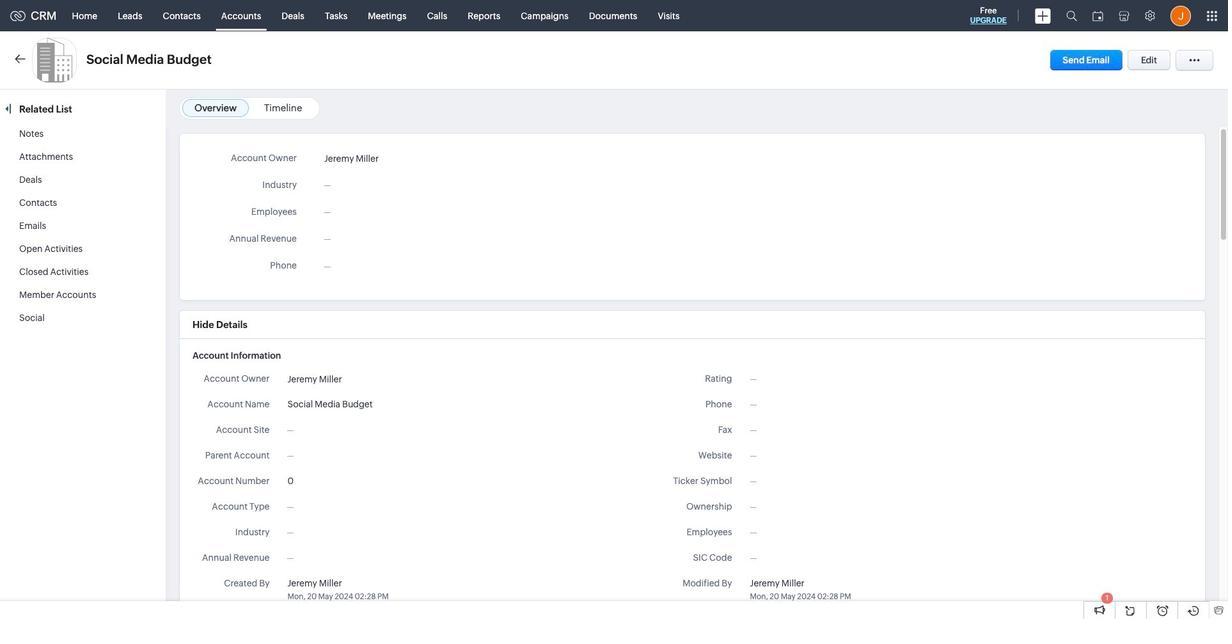 Task type: locate. For each thing, give the bounding box(es) containing it.
profile image
[[1171, 5, 1192, 26]]

search image
[[1067, 10, 1078, 21]]

create menu element
[[1028, 0, 1059, 31]]



Task type: describe. For each thing, give the bounding box(es) containing it.
profile element
[[1164, 0, 1199, 31]]

logo image
[[10, 11, 26, 21]]

search element
[[1059, 0, 1085, 31]]

create menu image
[[1036, 8, 1052, 23]]

calendar image
[[1093, 11, 1104, 21]]



Task type: vqa. For each thing, say whether or not it's contained in the screenshot.
'Contacts' image
no



